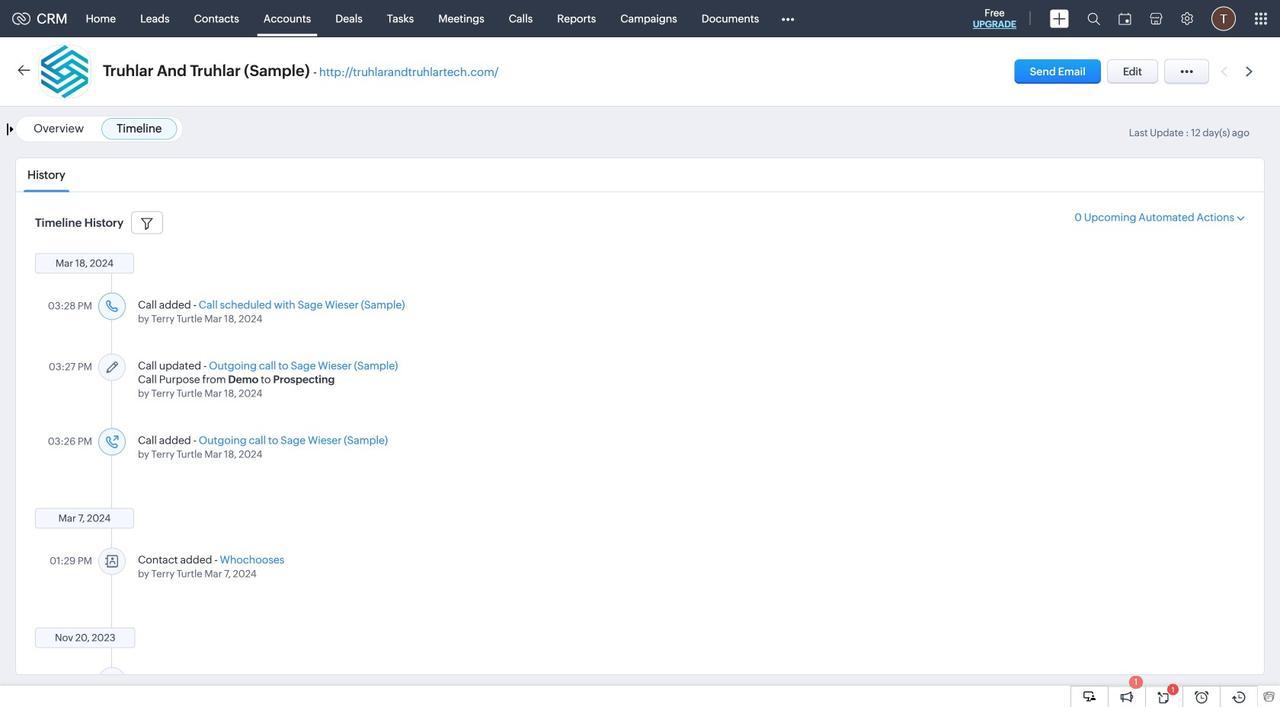 Task type: locate. For each thing, give the bounding box(es) containing it.
search element
[[1078, 0, 1110, 37]]

logo image
[[12, 13, 30, 25]]

create menu image
[[1050, 10, 1069, 28]]

profile image
[[1212, 6, 1236, 31]]

next record image
[[1246, 67, 1256, 77]]

tab
[[24, 159, 69, 192]]



Task type: vqa. For each thing, say whether or not it's contained in the screenshot.
Profile Image
yes



Task type: describe. For each thing, give the bounding box(es) containing it.
search image
[[1088, 12, 1100, 25]]

create menu element
[[1041, 0, 1078, 37]]

Other Modules field
[[772, 6, 804, 31]]

profile element
[[1203, 0, 1245, 37]]

previous record image
[[1221, 67, 1228, 77]]

calendar image
[[1119, 13, 1132, 25]]



